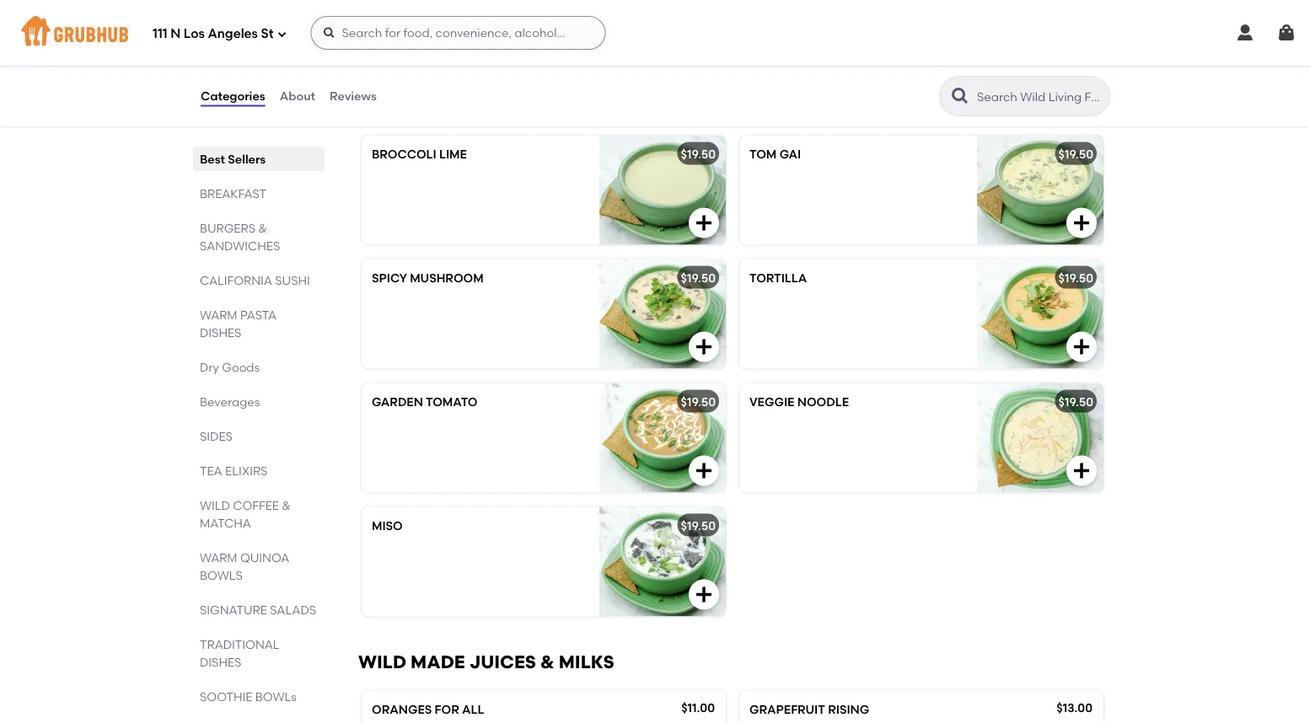 Task type: locate. For each thing, give the bounding box(es) containing it.
$19.50 for tortilla
[[1059, 271, 1094, 285]]

beverages
[[200, 395, 260, 409]]

warm soups
[[358, 96, 485, 118]]

1 vertical spatial &
[[282, 498, 291, 513]]

0 horizontal spatial &
[[258, 221, 267, 235]]

wild for wild made juices & milks
[[358, 652, 407, 673]]

dry goods
[[200, 360, 260, 374]]

wild up oranges on the left bottom of page
[[358, 652, 407, 673]]

best sellers tab
[[200, 150, 318, 168]]

sides tab
[[200, 428, 318, 445]]

dishes inside warm pasta dishes
[[200, 326, 242, 340]]

coffee
[[233, 498, 279, 513]]

matcha
[[200, 516, 251, 530]]

warm inside warm pasta dishes
[[200, 308, 237, 322]]

tortilla image
[[977, 260, 1104, 369]]

categories button
[[200, 66, 266, 127]]

warm up bowls at the bottom left of the page
[[200, 551, 237, 565]]

burrata image
[[977, 0, 1104, 61]]

warm
[[358, 96, 418, 118], [200, 308, 237, 322], [200, 551, 237, 565]]

& up sandwiches
[[258, 221, 267, 235]]

goods
[[222, 360, 260, 374]]

bowls
[[200, 568, 243, 583]]

all
[[462, 703, 484, 717]]

0 horizontal spatial wild
[[200, 498, 230, 513]]

salads
[[270, 603, 316, 617]]

& left milks
[[541, 652, 555, 673]]

juices
[[470, 652, 536, 673]]

n
[[171, 26, 181, 41]]

crystal bowl image
[[600, 0, 726, 61]]

1 vertical spatial dishes
[[200, 655, 242, 670]]

spicy
[[372, 271, 407, 285]]

svg image
[[277, 29, 287, 39], [694, 337, 714, 357], [1072, 337, 1092, 357], [694, 461, 714, 481], [694, 585, 714, 605]]

$13.00
[[1057, 701, 1093, 715]]

soups
[[422, 96, 485, 118]]

warm for warm pasta dishes
[[200, 308, 237, 322]]

about
[[280, 89, 315, 103]]

sides
[[200, 429, 233, 444]]

quinoa
[[240, 551, 290, 565]]

wild coffee & matcha tab
[[200, 497, 318, 532]]

made
[[411, 652, 465, 673]]

1 horizontal spatial wild
[[358, 652, 407, 673]]

breakfast tab
[[200, 185, 318, 202]]

traditional
[[200, 638, 280, 652]]

rising
[[828, 703, 870, 717]]

california
[[200, 273, 272, 288]]

soothie bowls tab
[[200, 688, 318, 706]]

best
[[200, 152, 225, 166]]

1 vertical spatial wild
[[358, 652, 407, 673]]

soothie bowls
[[200, 690, 297, 704]]

traditional dishes tab
[[200, 636, 318, 671]]

& inside wild coffee & matcha
[[282, 498, 291, 513]]

garden tomato
[[372, 395, 478, 409]]

dishes down traditional
[[200, 655, 242, 670]]

&
[[258, 221, 267, 235], [282, 498, 291, 513], [541, 652, 555, 673]]

tortilla
[[750, 271, 807, 285]]

search icon image
[[950, 86, 971, 106]]

wild up "matcha"
[[200, 498, 230, 513]]

& right coffee
[[282, 498, 291, 513]]

$19.50
[[681, 147, 716, 161], [1059, 147, 1094, 161], [681, 271, 716, 285], [1059, 271, 1094, 285], [681, 395, 716, 409], [1059, 395, 1094, 409], [681, 519, 716, 533]]

1 horizontal spatial &
[[282, 498, 291, 513]]

wild
[[200, 498, 230, 513], [358, 652, 407, 673]]

111 n los angeles st
[[153, 26, 274, 41]]

0 vertical spatial wild
[[200, 498, 230, 513]]

2 vertical spatial warm
[[200, 551, 237, 565]]

dishes up dry goods
[[200, 326, 242, 340]]

$19.50 for broccoli lime
[[681, 147, 716, 161]]

0 vertical spatial &
[[258, 221, 267, 235]]

warm up "broccoli"
[[358, 96, 418, 118]]

warm quinoa bowls tab
[[200, 549, 318, 584]]

svg image for spicy mushroom
[[694, 337, 714, 357]]

2 horizontal spatial &
[[541, 652, 555, 673]]

0 vertical spatial warm
[[358, 96, 418, 118]]

svg image
[[1236, 23, 1256, 43], [1277, 23, 1297, 43], [323, 26, 336, 40], [694, 213, 714, 233], [1072, 213, 1092, 233], [1072, 461, 1092, 481]]

traditional dishes
[[200, 638, 280, 670]]

soothie
[[200, 690, 253, 704]]

svg image for tortilla
[[1072, 337, 1092, 357]]

1 vertical spatial warm
[[200, 308, 237, 322]]

burgers & sandwiches tab
[[200, 219, 318, 255]]

wild inside wild coffee & matcha
[[200, 498, 230, 513]]

Search Wild Living Foods search field
[[976, 89, 1105, 105]]

& inside burgers & sandwiches
[[258, 221, 267, 235]]

2 dishes from the top
[[200, 655, 242, 670]]

breakfast
[[200, 186, 266, 201]]

warm down "california"
[[200, 308, 237, 322]]

oranges
[[372, 703, 432, 717]]

sandwiches
[[200, 239, 280, 253]]

svg image for garden tomato
[[694, 461, 714, 481]]

burgers & sandwiches
[[200, 221, 280, 253]]

1 dishes from the top
[[200, 326, 242, 340]]

dry goods tab
[[200, 358, 318, 376]]

st
[[261, 26, 274, 41]]

grapefruit
[[750, 703, 826, 717]]

wild made juices & milks
[[358, 652, 614, 673]]

2 vertical spatial &
[[541, 652, 555, 673]]

svg image for miso
[[694, 585, 714, 605]]

dishes
[[200, 326, 242, 340], [200, 655, 242, 670]]

warm inside warm quinoa bowls
[[200, 551, 237, 565]]

veggie noodle
[[750, 395, 849, 409]]

0 vertical spatial dishes
[[200, 326, 242, 340]]

reviews button
[[329, 66, 378, 127]]

tom gai image
[[977, 136, 1104, 245]]

about button
[[279, 66, 316, 127]]

broccoli lime image
[[600, 136, 726, 245]]

pasta
[[240, 308, 277, 322]]

veggie noodle image
[[977, 384, 1104, 493]]

main navigation navigation
[[0, 0, 1311, 66]]

grapefruit rising
[[750, 703, 870, 717]]

warm pasta dishes
[[200, 308, 277, 340]]



Task type: vqa. For each thing, say whether or not it's contained in the screenshot.
:
no



Task type: describe. For each thing, give the bounding box(es) containing it.
warm quinoa bowls
[[200, 551, 290, 583]]

warm for warm quinoa bowls
[[200, 551, 237, 565]]

veggie
[[750, 395, 795, 409]]

categories
[[201, 89, 265, 103]]

spicy mushroom image
[[600, 260, 726, 369]]

signature
[[200, 603, 267, 617]]

tea elixirs
[[200, 464, 268, 478]]

tom
[[750, 147, 777, 161]]

tom gai
[[750, 147, 801, 161]]

warm pasta dishes tab
[[200, 306, 318, 342]]

signature salads
[[200, 603, 316, 617]]

best sellers
[[200, 152, 266, 166]]

oranges for all
[[372, 703, 484, 717]]

beverages tab
[[200, 393, 318, 411]]

spicy mushroom
[[372, 271, 484, 285]]

sellers
[[228, 152, 266, 166]]

miso image
[[600, 508, 726, 617]]

reviews
[[330, 89, 377, 103]]

california sushi
[[200, 273, 310, 288]]

dishes inside traditional dishes
[[200, 655, 242, 670]]

miso
[[372, 519, 403, 533]]

$19.50 for veggie noodle
[[1059, 395, 1094, 409]]

$19.50 for miso
[[681, 519, 716, 533]]

elixirs
[[225, 464, 268, 478]]

dry
[[200, 360, 219, 374]]

$19.50 for spicy mushroom
[[681, 271, 716, 285]]

wild coffee & matcha
[[200, 498, 291, 530]]

noodle
[[798, 395, 849, 409]]

mushroom
[[410, 271, 484, 285]]

tea elixirs tab
[[200, 462, 318, 480]]

Search for food, convenience, alcohol... search field
[[311, 16, 606, 50]]

broccoli lime
[[372, 147, 467, 161]]

lime
[[439, 147, 467, 161]]

angeles
[[208, 26, 258, 41]]

milks
[[559, 652, 614, 673]]

svg image inside main navigation navigation
[[277, 29, 287, 39]]

bowls
[[255, 690, 297, 704]]

sushi
[[275, 273, 310, 288]]

111
[[153, 26, 168, 41]]

tea
[[200, 464, 222, 478]]

burgers
[[200, 221, 256, 235]]

wild for wild coffee & matcha
[[200, 498, 230, 513]]

signature salads tab
[[200, 601, 318, 619]]

garden tomato image
[[600, 384, 726, 493]]

california sushi tab
[[200, 272, 318, 289]]

gai
[[780, 147, 801, 161]]

los
[[184, 26, 205, 41]]

for
[[435, 703, 459, 717]]

$19.50 for garden tomato
[[681, 395, 716, 409]]

tomato
[[426, 395, 478, 409]]

warm for warm soups
[[358, 96, 418, 118]]

$19.50 for tom gai
[[1059, 147, 1094, 161]]

garden
[[372, 395, 423, 409]]

broccoli
[[372, 147, 437, 161]]

$11.00
[[682, 701, 715, 715]]



